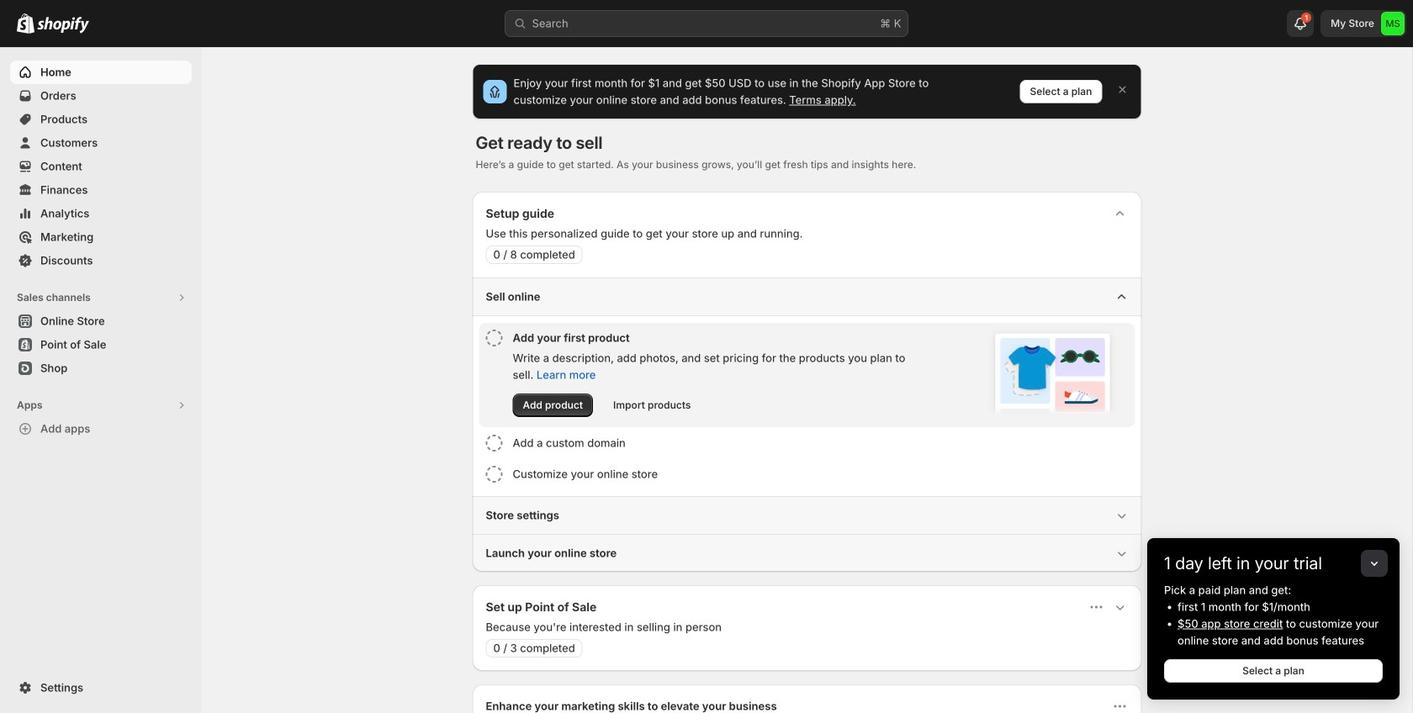 Task type: describe. For each thing, give the bounding box(es) containing it.
mark add your first product as done image
[[486, 330, 503, 347]]

add your first product group
[[479, 323, 1135, 427]]

customize your online store group
[[479, 459, 1135, 490]]

add a custom domain group
[[479, 428, 1135, 459]]

guide categories group
[[472, 278, 1142, 572]]

sell online group
[[472, 278, 1142, 496]]

shopify image
[[17, 13, 34, 33]]



Task type: locate. For each thing, give the bounding box(es) containing it.
mark customize your online store as done image
[[486, 466, 503, 483]]

mark add a custom domain as done image
[[486, 435, 503, 452]]

setup guide region
[[472, 192, 1142, 572]]

my store image
[[1381, 12, 1405, 35]]

shopify image
[[37, 17, 89, 33]]



Task type: vqa. For each thing, say whether or not it's contained in the screenshot.
mark add a custom domain as done icon
yes



